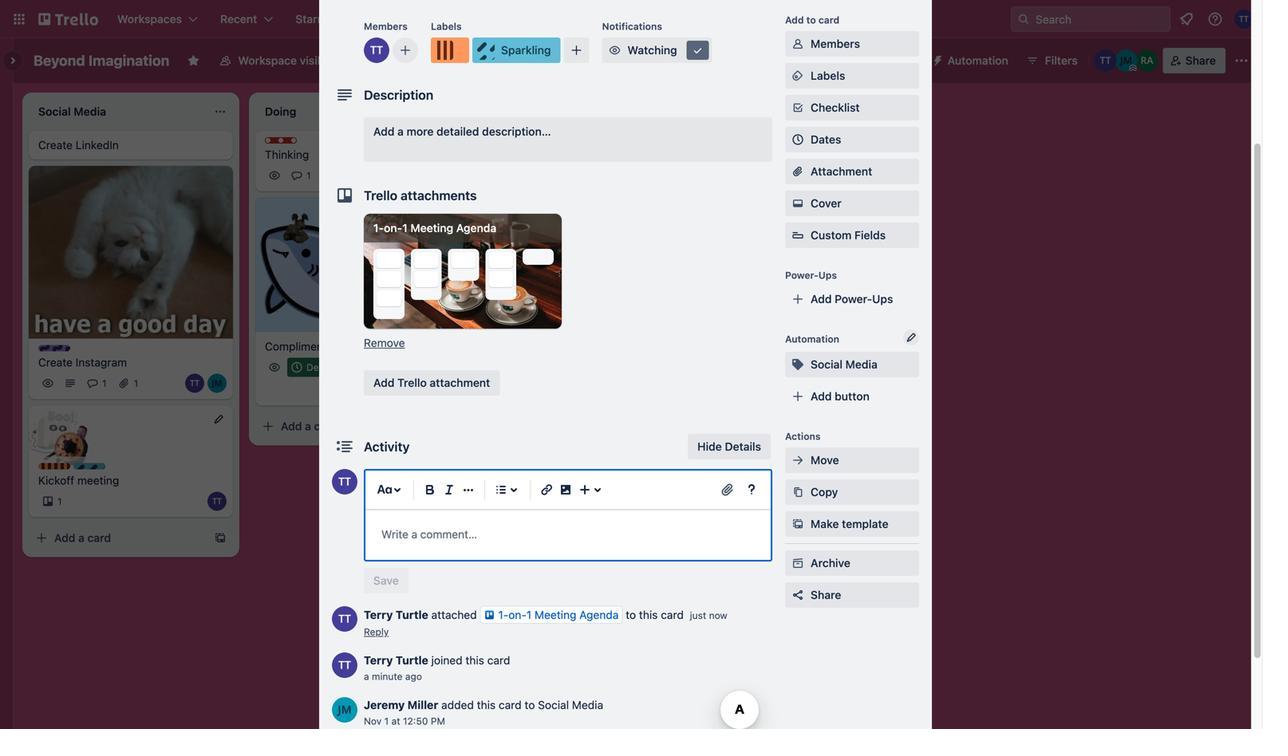 Task type: vqa. For each thing, say whether or not it's contained in the screenshot.
selected
no



Task type: locate. For each thing, give the bounding box(es) containing it.
members up add members to card icon
[[364, 21, 408, 32]]

0 vertical spatial meeting
[[411, 222, 454, 235]]

terry turtle (terryturtle) image
[[364, 38, 390, 63], [390, 380, 409, 400], [332, 469, 358, 495], [332, 607, 358, 632], [332, 653, 358, 679]]

turtle for attached
[[396, 609, 429, 622]]

this
[[639, 609, 658, 622], [466, 654, 485, 667], [477, 699, 496, 712]]

1 vertical spatial add a card
[[281, 420, 338, 433]]

add a card down kickoff meeting
[[54, 532, 111, 545]]

1 vertical spatial terry
[[364, 654, 393, 667]]

2 vertical spatial jeremy miller (jeremymiller198) image
[[332, 698, 358, 723]]

this for joined this card
[[466, 654, 485, 667]]

0 horizontal spatial agenda
[[457, 222, 497, 235]]

template
[[842, 518, 889, 531]]

sm image left checklist
[[790, 100, 806, 116]]

add left another
[[731, 103, 752, 117]]

power-ups down custom
[[786, 270, 838, 281]]

2 terry from the top
[[364, 654, 393, 667]]

2 horizontal spatial jeremy miller (jeremymiller198) image
[[1116, 50, 1138, 72]]

share button down archive link
[[786, 583, 920, 608]]

1 down kickoff
[[57, 496, 62, 508]]

jeremy
[[364, 699, 405, 712]]

share for leftmost share button
[[811, 589, 842, 602]]

add a card down dec 31 checkbox
[[281, 420, 338, 433]]

automation
[[948, 54, 1009, 67], [786, 334, 840, 345]]

0 horizontal spatial add a card button
[[29, 526, 208, 551]]

labels link
[[786, 63, 920, 89]]

0 vertical spatial add a card
[[508, 315, 565, 328]]

1 horizontal spatial automation
[[948, 54, 1009, 67]]

terry turtle attached
[[364, 609, 480, 622]]

add
[[786, 14, 804, 26], [731, 103, 752, 117], [374, 125, 395, 138], [811, 293, 832, 306], [508, 315, 529, 328], [374, 376, 395, 390], [811, 390, 832, 403], [281, 420, 302, 433], [54, 532, 75, 545]]

1 horizontal spatial meeting
[[535, 609, 577, 622]]

terry turtle (terryturtle) image down 4
[[390, 380, 409, 400]]

1 create from the top
[[38, 139, 73, 152]]

meeting
[[411, 222, 454, 235], [535, 609, 577, 622]]

1 up add trello attachment
[[420, 362, 425, 373]]

ruby anderson (rubyanderson7) image
[[1137, 50, 1159, 72]]

media
[[846, 358, 878, 371], [572, 699, 604, 712]]

1 vertical spatial social
[[538, 699, 569, 712]]

social inside jeremy miller added this card to social media nov 1 at 12:50 pm
[[538, 699, 569, 712]]

sm image inside make template link
[[790, 517, 806, 533]]

social media button
[[786, 352, 920, 378]]

on-
[[384, 222, 403, 235], [509, 609, 527, 622]]

a for the bottommost add a card button
[[78, 532, 85, 545]]

sm image inside 'members' link
[[790, 36, 806, 52]]

1 turtle from the top
[[396, 609, 429, 622]]

sm image
[[690, 42, 706, 58], [790, 68, 806, 84], [790, 100, 806, 116], [790, 357, 806, 373], [790, 485, 806, 501], [790, 517, 806, 533]]

0 horizontal spatial 1-on-1 meeting agenda
[[374, 222, 497, 235]]

1 horizontal spatial sparkling
[[501, 44, 551, 57]]

0 horizontal spatial media
[[572, 699, 604, 712]]

just
[[690, 610, 707, 622]]

0 vertical spatial 1-
[[374, 222, 384, 235]]

0 vertical spatial share button
[[1164, 48, 1226, 73]]

turtle up ago
[[396, 654, 429, 667]]

editor toolbar toolbar
[[372, 477, 765, 503]]

create instagram
[[38, 356, 127, 369]]

1 vertical spatial power-ups
[[786, 270, 838, 281]]

edit card image
[[212, 413, 225, 426]]

save button
[[364, 568, 409, 594]]

to right added
[[525, 699, 535, 712]]

1- right attached
[[499, 609, 509, 622]]

1 down trello attachments
[[403, 222, 408, 235]]

sm image inside the labels link
[[790, 68, 806, 84]]

image image
[[556, 481, 576, 500]]

1 vertical spatial to
[[626, 609, 636, 622]]

0 vertical spatial agenda
[[457, 222, 497, 235]]

Board name text field
[[26, 48, 178, 73]]

social inside social media button
[[811, 358, 843, 371]]

now
[[709, 610, 728, 622]]

filters button
[[1022, 48, 1083, 73]]

sm image left make in the right bottom of the page
[[790, 517, 806, 533]]

fields
[[855, 229, 886, 242]]

attached
[[432, 609, 477, 622]]

create linkedin link
[[38, 137, 224, 153]]

1 vertical spatial trello
[[398, 376, 427, 390]]

notifications
[[602, 21, 663, 32]]

card right joined
[[488, 654, 510, 667]]

sm image
[[790, 36, 806, 52], [607, 42, 623, 58], [926, 48, 948, 70], [790, 196, 806, 212], [790, 453, 806, 469], [790, 556, 806, 572]]

power- up checklist link
[[855, 54, 892, 67]]

create left linkedin
[[38, 139, 73, 152]]

0 horizontal spatial sparkling
[[89, 464, 133, 476]]

jeremy miller (jeremymiller198) image
[[1116, 50, 1138, 72], [412, 380, 431, 400], [332, 698, 358, 723]]

1-on-1 meeting agenda
[[374, 222, 497, 235], [499, 609, 619, 622]]

add down dec 31 checkbox
[[281, 420, 302, 433]]

1 horizontal spatial labels
[[811, 69, 846, 82]]

sm image down actions
[[790, 453, 806, 469]]

watching button
[[602, 38, 713, 63]]

1 horizontal spatial social
[[811, 358, 843, 371]]

0 vertical spatial on-
[[384, 222, 403, 235]]

copy link
[[786, 480, 920, 505]]

1 vertical spatial automation
[[786, 334, 840, 345]]

1 horizontal spatial color: sky, title: "sparkling" element
[[473, 38, 561, 63]]

this inside terry turtle joined this card a minute ago
[[466, 654, 485, 667]]

1 vertical spatial this
[[466, 654, 485, 667]]

card inside jeremy miller added this card to social media nov 1 at 12:50 pm
[[499, 699, 522, 712]]

0 vertical spatial add a card button
[[482, 309, 661, 334]]

nov 1 at 12:50 pm link
[[364, 716, 445, 727]]

terry turtle (terryturtle) image left ruby anderson (rubyanderson7) image
[[1095, 50, 1118, 72]]

2 vertical spatial add a card
[[54, 532, 111, 545]]

1 horizontal spatial 1-on-1 meeting agenda
[[499, 609, 619, 622]]

0 vertical spatial trello
[[364, 188, 398, 203]]

add a card down pie
[[508, 315, 565, 328]]

0 vertical spatial ups
[[892, 54, 913, 67]]

customize views image
[[423, 53, 439, 69]]

pm
[[431, 716, 445, 727]]

card inside terry turtle joined this card a minute ago
[[488, 654, 510, 667]]

add members to card image
[[399, 42, 412, 58]]

sm image inside watching button
[[607, 42, 623, 58]]

1 vertical spatial labels
[[811, 69, 846, 82]]

a inside terry turtle joined this card a minute ago
[[364, 671, 369, 683]]

add down kickoff
[[54, 532, 75, 545]]

share left show menu icon
[[1186, 54, 1217, 67]]

1 horizontal spatial agenda
[[580, 609, 619, 622]]

move
[[811, 454, 840, 467]]

imagination
[[88, 52, 170, 69]]

on- right attached
[[509, 609, 527, 622]]

0 horizontal spatial power-ups
[[786, 270, 838, 281]]

sparkling right kickoff
[[89, 464, 133, 476]]

sm image down add to card
[[790, 36, 806, 52]]

create instagram link
[[38, 355, 224, 371]]

1 vertical spatial meeting
[[535, 609, 577, 622]]

1 right attached
[[527, 609, 532, 622]]

1 horizontal spatial members
[[811, 37, 861, 50]]

jeremy miller (jeremymiller198) image left nov
[[332, 698, 358, 723]]

card down "dec 31"
[[314, 420, 338, 433]]

1 down thoughts thinking
[[307, 170, 311, 181]]

add button
[[811, 390, 870, 403]]

add up 'members' link
[[786, 14, 804, 26]]

this inside jeremy miller added this card to social media nov 1 at 12:50 pm
[[477, 699, 496, 712]]

card
[[819, 14, 840, 26], [541, 315, 565, 328], [314, 420, 338, 433], [87, 532, 111, 545], [661, 609, 684, 622], [488, 654, 510, 667], [499, 699, 522, 712]]

agenda down attachments
[[457, 222, 497, 235]]

0 vertical spatial labels
[[431, 21, 462, 32]]

remove
[[364, 337, 405, 350]]

share
[[1186, 54, 1217, 67], [811, 589, 842, 602]]

automation inside button
[[948, 54, 1009, 67]]

0 vertical spatial power-
[[855, 54, 892, 67]]

1 vertical spatial turtle
[[396, 654, 429, 667]]

trello
[[364, 188, 398, 203], [398, 376, 427, 390]]

sm image for watching
[[607, 42, 623, 58]]

0 vertical spatial share
[[1186, 54, 1217, 67]]

add a card button up activity
[[255, 414, 434, 439]]

terry up reply link
[[364, 609, 393, 622]]

color: sky, title: "sparkling" element
[[473, 38, 561, 63], [73, 464, 133, 476]]

automation up social media
[[786, 334, 840, 345]]

sm image up list
[[790, 68, 806, 84]]

on- down trello attachments
[[384, 222, 403, 235]]

copy
[[811, 486, 839, 499]]

1
[[307, 170, 311, 181], [403, 222, 408, 235], [420, 362, 425, 373], [102, 378, 107, 389], [134, 378, 138, 389], [57, 496, 62, 508], [527, 609, 532, 622], [385, 716, 389, 727]]

create for create linkedin
[[38, 139, 73, 152]]

Main content area, start typing to enter text. text field
[[382, 525, 755, 544]]

jeremy miller (jeremymiller198) image for ruby anderson (rubyanderson7) icon at the left
[[412, 380, 431, 400]]

terry turtle (terryturtle) image left reply link
[[332, 607, 358, 632]]

1 vertical spatial share button
[[786, 583, 920, 608]]

0 horizontal spatial automation
[[786, 334, 840, 345]]

sm image inside move link
[[790, 453, 806, 469]]

sm image down notifications
[[607, 42, 623, 58]]

open help dialog image
[[743, 481, 762, 500]]

cover link
[[786, 191, 920, 216]]

a for topmost add a card button
[[532, 315, 538, 328]]

media inside button
[[846, 358, 878, 371]]

0 vertical spatial this
[[639, 609, 658, 622]]

beyond imagination
[[34, 52, 170, 69]]

add a card button down kickoff meeting 'link'
[[29, 526, 208, 551]]

checklist
[[811, 101, 860, 114]]

terry turtle (terryturtle) image up create from template… icon
[[208, 492, 227, 512]]

add power-ups
[[811, 293, 894, 306]]

0 horizontal spatial social
[[538, 699, 569, 712]]

members down add to card
[[811, 37, 861, 50]]

2 vertical spatial this
[[477, 699, 496, 712]]

0 vertical spatial sparkling
[[501, 44, 551, 57]]

0 vertical spatial jeremy miller (jeremymiller198) image
[[1116, 50, 1138, 72]]

ruby anderson (rubyanderson7) image
[[434, 380, 453, 400]]

a
[[398, 125, 404, 138], [532, 315, 538, 328], [305, 420, 311, 433], [78, 532, 85, 545], [364, 671, 369, 683]]

1 horizontal spatial power-ups
[[855, 54, 913, 67]]

sm image left 'cover'
[[790, 196, 806, 212]]

sparkling right color: orange, title: none image
[[501, 44, 551, 57]]

sm image left copy
[[790, 485, 806, 501]]

a for middle add a card button
[[305, 420, 311, 433]]

terry inside terry turtle joined this card a minute ago
[[364, 654, 393, 667]]

0 vertical spatial power-ups
[[855, 54, 913, 67]]

on- inside "button"
[[509, 609, 527, 622]]

sparkling for right color: sky, title: "sparkling" "element"
[[501, 44, 551, 57]]

italic ⌘i image
[[440, 481, 459, 500]]

leftover
[[492, 280, 534, 293]]

sm image left archive
[[790, 556, 806, 572]]

a down pie
[[532, 315, 538, 328]]

turtle inside terry turtle joined this card a minute ago
[[396, 654, 429, 667]]

2 vertical spatial power-
[[835, 293, 873, 306]]

0 vertical spatial social
[[811, 358, 843, 371]]

2 turtle from the top
[[396, 654, 429, 667]]

labels up checklist
[[811, 69, 846, 82]]

sm image right power-ups button
[[926, 48, 948, 70]]

to left just
[[626, 609, 636, 622]]

1 horizontal spatial media
[[846, 358, 878, 371]]

reply
[[364, 627, 389, 638]]

2 horizontal spatial add a card button
[[482, 309, 661, 334]]

create down color: purple, title: none image
[[38, 356, 73, 369]]

a down dec 31 checkbox
[[305, 420, 311, 433]]

turtle for joined
[[396, 654, 429, 667]]

color: sky, title: "sparkling" element right color: orange, title: none icon
[[73, 464, 133, 476]]

1 horizontal spatial add a card
[[281, 420, 338, 433]]

add a more detailed description… link
[[364, 117, 773, 162]]

add another list button
[[703, 93, 920, 128]]

0 vertical spatial automation
[[948, 54, 1009, 67]]

bold ⌘b image
[[421, 481, 440, 500]]

ago
[[406, 671, 422, 683]]

reply link
[[364, 627, 389, 638]]

2 horizontal spatial add a card
[[508, 315, 565, 328]]

members
[[364, 21, 408, 32], [811, 37, 861, 50]]

0 horizontal spatial share
[[811, 589, 842, 602]]

kickoff
[[38, 474, 74, 488]]

0 vertical spatial turtle
[[396, 609, 429, 622]]

0 notifications image
[[1178, 10, 1197, 29]]

1- down trello attachments
[[374, 222, 384, 235]]

0 horizontal spatial to
[[525, 699, 535, 712]]

1 vertical spatial sparkling
[[89, 464, 133, 476]]

this left just
[[639, 609, 658, 622]]

2 create from the top
[[38, 356, 73, 369]]

turtle
[[396, 609, 429, 622], [396, 654, 429, 667]]

this right joined
[[466, 654, 485, 667]]

power- down custom
[[786, 270, 819, 281]]

power-ups up checklist link
[[855, 54, 913, 67]]

Search field
[[1012, 6, 1171, 32]]

ups up add power-ups
[[819, 270, 838, 281]]

create
[[38, 139, 73, 152], [38, 356, 73, 369]]

trello down thinking link
[[364, 188, 398, 203]]

sm image inside automation button
[[926, 48, 948, 70]]

0 vertical spatial terry
[[364, 609, 393, 622]]

2 vertical spatial to
[[525, 699, 535, 712]]

description…
[[482, 125, 551, 138]]

2 horizontal spatial to
[[807, 14, 816, 26]]

1 vertical spatial add a card button
[[255, 414, 434, 439]]

color: sky, title: "sparkling" element right color: orange, title: none image
[[473, 38, 561, 63]]

terry turtle (terryturtle) image left jeremy miller (jeremymiller198) image
[[185, 374, 204, 393]]

0 vertical spatial media
[[846, 358, 878, 371]]

sm image inside checklist link
[[790, 100, 806, 116]]

1 horizontal spatial on-
[[509, 609, 527, 622]]

sm image left social media
[[790, 357, 806, 373]]

add a card
[[508, 315, 565, 328], [281, 420, 338, 433], [54, 532, 111, 545]]

1 vertical spatial share
[[811, 589, 842, 602]]

1 vertical spatial media
[[572, 699, 604, 712]]

a down kickoff meeting
[[78, 532, 85, 545]]

checklist link
[[786, 95, 920, 121]]

1 vertical spatial create
[[38, 356, 73, 369]]

board link
[[347, 48, 415, 73]]

1 horizontal spatial share
[[1186, 54, 1217, 67]]

power-
[[855, 54, 892, 67], [786, 270, 819, 281], [835, 293, 873, 306]]

kickoff meeting
[[38, 474, 119, 488]]

meeting
[[77, 474, 119, 488]]

add trello attachment
[[374, 376, 490, 390]]

1 terry from the top
[[364, 609, 393, 622]]

1 vertical spatial 1-on-1 meeting agenda
[[499, 609, 619, 622]]

sm image inside copy link
[[790, 485, 806, 501]]

color: orange, title: none image
[[38, 464, 70, 470]]

sm image right the watching
[[690, 42, 706, 58]]

share for share button to the right
[[1186, 54, 1217, 67]]

lists image
[[492, 481, 511, 500]]

trello left ruby anderson (rubyanderson7) icon at the left
[[398, 376, 427, 390]]

sm image inside archive link
[[790, 556, 806, 572]]

automation left filters button
[[948, 54, 1009, 67]]

to up 'members' link
[[807, 14, 816, 26]]

ups up checklist link
[[892, 54, 913, 67]]

terry turtle (terryturtle) image
[[1235, 10, 1254, 29], [1095, 50, 1118, 72], [185, 374, 204, 393], [208, 492, 227, 512]]

linkedin
[[76, 139, 119, 152]]

add a card for middle add a card button
[[281, 420, 338, 433]]

agenda
[[457, 222, 497, 235], [580, 609, 619, 622]]

labels up color: orange, title: none image
[[431, 21, 462, 32]]

agenda left to this card just now at the bottom
[[580, 609, 619, 622]]

power- down custom fields button
[[835, 293, 873, 306]]

1 inside jeremy miller added this card to social media nov 1 at 12:50 pm
[[385, 716, 389, 727]]

0 vertical spatial 1-on-1 meeting agenda link
[[364, 214, 562, 329]]

0 vertical spatial create
[[38, 139, 73, 152]]

turtle left attached
[[396, 609, 429, 622]]

to inside jeremy miller added this card to social media nov 1 at 12:50 pm
[[525, 699, 535, 712]]

sm image for copy
[[790, 485, 806, 501]]

1 vertical spatial members
[[811, 37, 861, 50]]

add inside "button"
[[731, 103, 752, 117]]

ups down the fields
[[873, 293, 894, 306]]

terry turtle joined this card a minute ago
[[364, 654, 510, 683]]

0 vertical spatial to
[[807, 14, 816, 26]]

card right added
[[499, 699, 522, 712]]

add power-ups link
[[786, 287, 920, 312]]

share down archive
[[811, 589, 842, 602]]

this right added
[[477, 699, 496, 712]]

sm image for automation
[[926, 48, 948, 70]]

add down the "leftover pie"
[[508, 315, 529, 328]]

1 horizontal spatial jeremy miller (jeremymiller198) image
[[412, 380, 431, 400]]

terry turtle (terryturtle) image left text styles image
[[332, 469, 358, 495]]

another
[[755, 103, 796, 117]]

terry up 'minute'
[[364, 654, 393, 667]]

a left 'minute'
[[364, 671, 369, 683]]

0 horizontal spatial add a card
[[54, 532, 111, 545]]

add a card button down leftover pie link
[[482, 309, 661, 334]]

thinking link
[[265, 147, 450, 163]]

sm image inside cover link
[[790, 196, 806, 212]]

thoughts
[[281, 138, 325, 149]]

1 vertical spatial 1-
[[499, 609, 509, 622]]

0 horizontal spatial color: sky, title: "sparkling" element
[[73, 464, 133, 476]]

sm image inside social media button
[[790, 357, 806, 373]]

a left "more"
[[398, 125, 404, 138]]

0 vertical spatial color: sky, title: "sparkling" element
[[473, 38, 561, 63]]

jeremy miller (jeremymiller198) image for ruby anderson (rubyanderson7) image
[[1116, 50, 1138, 72]]

1 vertical spatial jeremy miller (jeremymiller198) image
[[412, 380, 431, 400]]

jeremy miller (jeremymiller198) image down "search" field
[[1116, 50, 1138, 72]]

the
[[330, 340, 347, 353]]

1 horizontal spatial 1-
[[499, 609, 509, 622]]

1 left at
[[385, 716, 389, 727]]

share button
[[1164, 48, 1226, 73], [786, 583, 920, 608]]

1 vertical spatial on-
[[509, 609, 527, 622]]

jeremy miller (jeremymiller198) image left ruby anderson (rubyanderson7) icon at the left
[[412, 380, 431, 400]]



Task type: describe. For each thing, give the bounding box(es) containing it.
0 horizontal spatial members
[[364, 21, 408, 32]]

agenda inside 1-on-1 meeting agenda "button"
[[580, 609, 619, 622]]

attachment button
[[786, 159, 920, 184]]

0 horizontal spatial 1-
[[374, 222, 384, 235]]

terry for terry turtle joined this card a minute ago
[[364, 654, 393, 667]]

move link
[[786, 448, 920, 473]]

sm image for labels
[[790, 68, 806, 84]]

card up 'members' link
[[819, 14, 840, 26]]

add to card
[[786, 14, 840, 26]]

workspace visible
[[238, 54, 334, 67]]

meeting inside "button"
[[535, 609, 577, 622]]

make template link
[[786, 512, 920, 537]]

members link
[[786, 31, 920, 57]]

1-on-1 meeting agenda button
[[480, 606, 623, 624]]

terry for terry turtle attached
[[364, 609, 393, 622]]

compliment
[[265, 340, 327, 353]]

terry turtle (terryturtle) image right open information menu icon
[[1235, 10, 1254, 29]]

archive link
[[786, 551, 920, 576]]

thoughts thinking
[[265, 138, 325, 161]]

cover
[[811, 197, 842, 210]]

dates
[[811, 133, 842, 146]]

filters
[[1046, 54, 1078, 67]]

0 horizontal spatial jeremy miller (jeremymiller198) image
[[332, 698, 358, 723]]

2 vertical spatial add a card button
[[29, 526, 208, 551]]

1 down "instagram"
[[102, 378, 107, 389]]

sparkling for bottommost color: sky, title: "sparkling" "element"
[[89, 464, 133, 476]]

just now link
[[690, 610, 728, 622]]

create from template… image
[[214, 532, 227, 545]]

details
[[725, 440, 762, 453]]

activity
[[364, 440, 410, 455]]

save
[[374, 574, 399, 588]]

0 horizontal spatial meeting
[[411, 222, 454, 235]]

joined
[[432, 654, 463, 667]]

list
[[799, 103, 815, 117]]

add another list
[[731, 103, 815, 117]]

more formatting image
[[459, 481, 478, 500]]

a minute ago link
[[364, 671, 422, 683]]

attachments
[[401, 188, 477, 203]]

color: orange, title: none image
[[431, 38, 469, 63]]

jeremy miller (jeremymiller198) image
[[208, 374, 227, 393]]

instagram
[[76, 356, 127, 369]]

automation button
[[926, 48, 1019, 73]]

trello attachments
[[364, 188, 477, 203]]

4
[[387, 362, 393, 373]]

visible
[[300, 54, 334, 67]]

attach and insert link image
[[720, 482, 736, 498]]

1 vertical spatial color: sky, title: "sparkling" element
[[73, 464, 133, 476]]

compliment the chef link
[[265, 339, 450, 355]]

make template
[[811, 518, 889, 531]]

dec 31
[[307, 362, 338, 373]]

add a card for topmost add a card button
[[508, 315, 565, 328]]

detailed
[[437, 125, 479, 138]]

archive
[[811, 557, 851, 570]]

leftover pie
[[492, 280, 553, 293]]

sm image for checklist
[[790, 100, 806, 116]]

social media
[[811, 358, 878, 371]]

1-on-1 meeting agenda inside "button"
[[499, 609, 619, 622]]

leftover pie link
[[492, 278, 677, 294]]

sm image for archive
[[790, 556, 806, 572]]

0 horizontal spatial on-
[[384, 222, 403, 235]]

more
[[407, 125, 434, 138]]

make
[[811, 518, 839, 531]]

terry turtle (terryturtle) image left add members to card icon
[[364, 38, 390, 63]]

Dec 31 checkbox
[[287, 358, 342, 377]]

show menu image
[[1234, 53, 1250, 69]]

custom
[[811, 229, 852, 242]]

add a card for the bottommost add a card button
[[54, 532, 111, 545]]

add up thinking link
[[374, 125, 395, 138]]

create linkedin
[[38, 139, 119, 152]]

add a more detailed description…
[[374, 125, 551, 138]]

trello inside button
[[398, 376, 427, 390]]

color: bold red, title: "thoughts" element
[[265, 137, 325, 149]]

watching
[[628, 44, 678, 57]]

create for create instagram
[[38, 356, 73, 369]]

description
[[364, 87, 434, 103]]

card left just
[[661, 609, 684, 622]]

1 down "create instagram" link
[[134, 378, 138, 389]]

power- inside button
[[855, 54, 892, 67]]

sm image for move
[[790, 453, 806, 469]]

actions
[[786, 431, 821, 442]]

1- inside "button"
[[499, 609, 509, 622]]

back to home image
[[38, 6, 98, 32]]

jeremy miller added this card to social media nov 1 at 12:50 pm
[[364, 699, 604, 727]]

media inside jeremy miller added this card to social media nov 1 at 12:50 pm
[[572, 699, 604, 712]]

at
[[392, 716, 400, 727]]

color: purple, title: none image
[[38, 345, 70, 352]]

hide details
[[698, 440, 762, 453]]

add left button
[[811, 390, 832, 403]]

minute
[[372, 671, 403, 683]]

attachment
[[811, 165, 873, 178]]

sm image for members
[[790, 36, 806, 52]]

attachment
[[430, 376, 490, 390]]

1 horizontal spatial to
[[626, 609, 636, 622]]

0 vertical spatial 1-on-1 meeting agenda
[[374, 222, 497, 235]]

card down pie
[[541, 315, 565, 328]]

1 vertical spatial 1-on-1 meeting agenda link
[[480, 606, 623, 624]]

workspace visible button
[[210, 48, 343, 73]]

search image
[[1018, 13, 1031, 26]]

1 inside "button"
[[527, 609, 532, 622]]

sm image inside watching button
[[690, 42, 706, 58]]

sm image for cover
[[790, 196, 806, 212]]

link image
[[537, 481, 556, 500]]

add trello attachment button
[[364, 370, 500, 396]]

add button button
[[786, 384, 920, 410]]

dec
[[307, 362, 324, 373]]

open information menu image
[[1208, 11, 1224, 27]]

this for added this card to social media
[[477, 699, 496, 712]]

power-ups button
[[823, 48, 923, 73]]

add down custom
[[811, 293, 832, 306]]

2 vertical spatial ups
[[873, 293, 894, 306]]

add down 4
[[374, 376, 395, 390]]

1 horizontal spatial add a card button
[[255, 414, 434, 439]]

added
[[442, 699, 474, 712]]

1 horizontal spatial share button
[[1164, 48, 1226, 73]]

kickoff meeting link
[[38, 473, 224, 489]]

dates button
[[786, 127, 920, 152]]

button
[[835, 390, 870, 403]]

hide details link
[[688, 434, 771, 460]]

compliment the chef
[[265, 340, 375, 353]]

hide
[[698, 440, 722, 453]]

thinking
[[265, 148, 309, 161]]

1 vertical spatial power-
[[786, 270, 819, 281]]

sm image for make template
[[790, 517, 806, 533]]

text styles image
[[375, 481, 394, 500]]

ups inside button
[[892, 54, 913, 67]]

1 vertical spatial ups
[[819, 270, 838, 281]]

primary element
[[0, 0, 1264, 38]]

0 horizontal spatial share button
[[786, 583, 920, 608]]

chef
[[350, 340, 375, 353]]

power-ups inside button
[[855, 54, 913, 67]]

31
[[327, 362, 338, 373]]

star or unstar board image
[[187, 54, 200, 67]]

card down meeting
[[87, 532, 111, 545]]

to this card just now
[[623, 609, 728, 622]]

terry turtle (terryturtle) image left 'minute'
[[332, 653, 358, 679]]

custom fields button
[[786, 228, 920, 244]]



